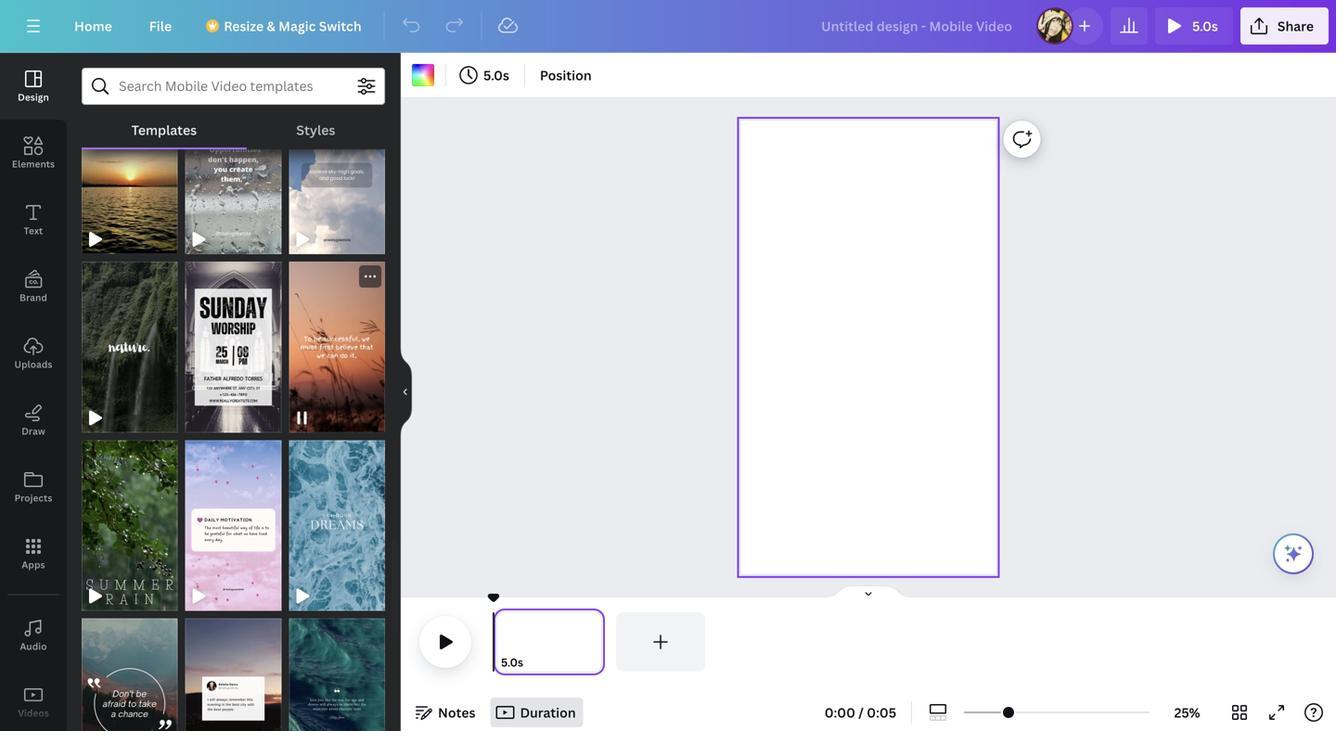 Task type: vqa. For each thing, say whether or not it's contained in the screenshot.
Projects button
yes



Task type: locate. For each thing, give the bounding box(es) containing it.
nature background motivation quote tik tok story group
[[289, 262, 385, 433]]

hide image
[[400, 348, 412, 437]]

position button
[[533, 60, 599, 90]]

0 vertical spatial 5.0s
[[1192, 17, 1218, 35]]

home
[[74, 17, 112, 35]]

duration button
[[490, 698, 583, 728]]

switch
[[319, 17, 362, 35]]

design button
[[0, 53, 67, 120]]

5.0s
[[1192, 17, 1218, 35], [483, 66, 509, 84], [501, 655, 523, 670]]

videos
[[18, 707, 49, 720]]

5.0s button inside main menu bar
[[1155, 7, 1233, 45]]

videos button
[[0, 669, 67, 731]]

simple blue ocean love story quotes short video group
[[289, 607, 385, 731]]

5.0s button
[[1155, 7, 1233, 45], [454, 60, 517, 90], [501, 653, 523, 672]]

5.0s left page title text field
[[501, 655, 523, 670]]

projects button
[[0, 454, 67, 521]]

share
[[1278, 17, 1314, 35]]

5.0s button left share 'dropdown button'
[[1155, 7, 1233, 45]]

apps button
[[0, 521, 67, 587]]

trimming, end edge slider
[[588, 612, 605, 672]]

black and white simple sunday worship tiktok video group
[[185, 251, 281, 433]]

trimming, start edge slider
[[494, 612, 510, 672]]

blue and pink gradient quotes tiktok story group
[[185, 429, 281, 611]]

5.0s button right #ffffff icon
[[454, 60, 517, 90]]

resize & magic switch
[[224, 17, 362, 35]]

5.0s left the position
[[483, 66, 509, 84]]

&
[[267, 17, 275, 35]]

brand
[[20, 291, 47, 304]]

brown and white simple quotes tiktok story group
[[82, 607, 178, 731]]

magic
[[279, 17, 316, 35]]

Page title text field
[[531, 653, 539, 672]]

black and white simple sunday worship tiktok video image
[[185, 262, 281, 433]]

5.0s for 5.0s button in the main menu bar
[[1192, 17, 1218, 35]]

5.0s left share 'dropdown button'
[[1192, 17, 1218, 35]]

5.0s button left page title text field
[[501, 653, 523, 672]]

5.0s inside main menu bar
[[1192, 17, 1218, 35]]

notes button
[[408, 698, 483, 728]]

1 vertical spatial 5.0s
[[483, 66, 509, 84]]

/
[[859, 704, 864, 722]]

share button
[[1241, 7, 1329, 45]]

uploads button
[[0, 320, 67, 387]]

Search Mobile Video templates search field
[[119, 69, 348, 104]]

canva assistant image
[[1283, 543, 1305, 565]]

styles
[[296, 121, 335, 139]]

main menu bar
[[0, 0, 1336, 53]]

draw
[[22, 425, 45, 438]]

home link
[[59, 7, 127, 45]]

Design title text field
[[807, 7, 1029, 45]]

styles button
[[247, 112, 385, 148]]

0 vertical spatial 5.0s button
[[1155, 7, 1233, 45]]



Task type: describe. For each thing, give the bounding box(es) containing it.
draw button
[[0, 387, 67, 454]]

25%
[[1174, 704, 1200, 722]]

orange minimalist nature sunset reminder tiktok video group
[[82, 83, 178, 254]]

duration
[[520, 704, 576, 722]]

notes
[[438, 704, 476, 722]]

audio button
[[0, 602, 67, 669]]

elements button
[[0, 120, 67, 187]]

0:00
[[825, 704, 856, 722]]

blue minimalist mobile video group
[[289, 83, 385, 254]]

design
[[18, 91, 49, 103]]

rain modern quotes tiktok video group
[[185, 83, 281, 254]]

2 vertical spatial 5.0s button
[[501, 653, 523, 672]]

hide pages image
[[824, 585, 913, 599]]

resize
[[224, 17, 264, 35]]

templates button
[[82, 112, 247, 148]]

brand button
[[0, 253, 67, 320]]

templates
[[131, 121, 197, 139]]

file
[[149, 17, 172, 35]]

2 vertical spatial 5.0s
[[501, 655, 523, 670]]

resize & magic switch button
[[194, 7, 376, 45]]

text
[[24, 225, 43, 237]]

1 vertical spatial 5.0s button
[[454, 60, 517, 90]]

side panel tab list
[[0, 53, 67, 731]]

25% button
[[1157, 698, 1218, 728]]

elements
[[12, 158, 55, 170]]

0:00 / 0:05
[[825, 704, 897, 722]]

position
[[540, 66, 592, 84]]

neutral dreamy nostalgic gen z quote tiktok video group
[[185, 607, 281, 731]]

file button
[[134, 7, 187, 45]]

5.0s for 5.0s button to the middle
[[483, 66, 509, 84]]

projects
[[14, 492, 52, 504]]

#ffffff image
[[412, 64, 434, 86]]

green natural calm summer rain tiktok story group
[[82, 429, 178, 611]]

0:05
[[867, 704, 897, 722]]

blue minimalist sea travel motivational  with sound mobile video group
[[289, 429, 385, 611]]

minimalist nature tiktok video group
[[82, 251, 178, 433]]

text button
[[0, 187, 67, 253]]

uploads
[[14, 358, 52, 371]]

audio
[[20, 640, 47, 653]]

apps
[[22, 559, 45, 571]]



